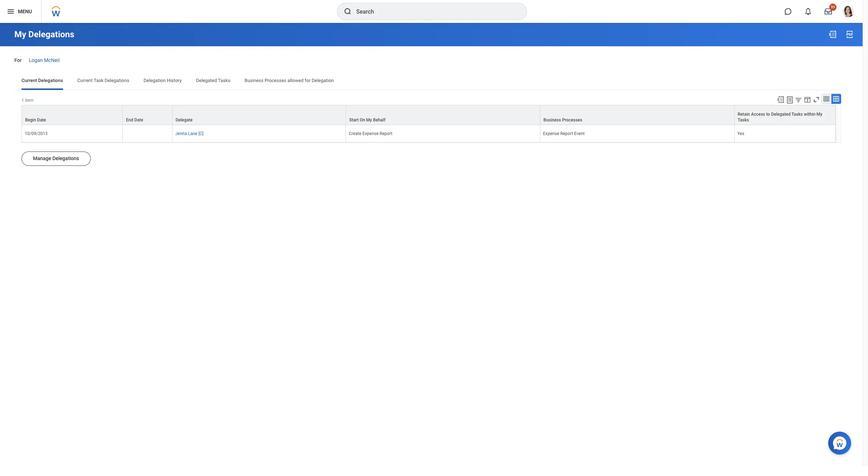 Task type: describe. For each thing, give the bounding box(es) containing it.
event
[[575, 131, 585, 136]]

1 horizontal spatial tasks
[[738, 118, 750, 123]]

2 expense from the left
[[543, 131, 560, 136]]

delegated inside tab list
[[196, 78, 217, 83]]

begin
[[25, 118, 36, 123]]

0 horizontal spatial tasks
[[218, 78, 230, 83]]

create expense report element
[[349, 130, 393, 136]]

menu
[[18, 8, 32, 14]]

item
[[25, 98, 34, 103]]

delegate
[[176, 118, 193, 123]]

1
[[22, 98, 24, 103]]

select to filter grid data image
[[795, 96, 803, 104]]

export to worksheets image
[[786, 96, 795, 104]]

menu button
[[0, 0, 41, 23]]

1 horizontal spatial my
[[366, 118, 372, 123]]

jenna lane [c] link
[[175, 130, 204, 136]]

33
[[831, 5, 836, 9]]

retain access to delegated tasks within my tasks button
[[735, 105, 836, 125]]

on
[[360, 118, 365, 123]]

delegated inside retain access to delegated tasks within my tasks
[[772, 112, 791, 117]]

processes for business processes allowed for delegation
[[265, 78, 286, 83]]

for
[[14, 57, 22, 63]]

manage delegations
[[33, 156, 79, 161]]

end
[[126, 118, 133, 123]]

retain
[[738, 112, 750, 117]]

delegations right task
[[105, 78, 129, 83]]

current delegations
[[22, 78, 63, 83]]

0 vertical spatial my
[[14, 29, 26, 39]]

click to view/edit grid preferences image
[[804, 96, 812, 104]]

tab list inside my delegations main content
[[14, 73, 849, 90]]

cell inside my delegations main content
[[123, 125, 172, 143]]

manage
[[33, 156, 51, 161]]

logan mcneil
[[29, 57, 60, 63]]

my inside retain access to delegated tasks within my tasks
[[817, 112, 823, 117]]

delegations for current delegations
[[38, 78, 63, 83]]

access
[[752, 112, 766, 117]]

within
[[804, 112, 816, 117]]

export to excel image for delegations
[[829, 30, 837, 39]]

delegations for my delegations
[[28, 29, 74, 39]]

Search Workday  search field
[[356, 4, 512, 19]]

delegated tasks
[[196, 78, 230, 83]]

start on my behalf
[[349, 118, 386, 123]]

10/09/2013
[[25, 131, 48, 136]]

my delegations main content
[[0, 23, 863, 195]]

end date button
[[123, 105, 172, 125]]

2 report from the left
[[561, 131, 573, 136]]

date for end date
[[134, 118, 143, 123]]

delegate button
[[172, 105, 346, 125]]

date for begin date
[[37, 118, 46, 123]]

fullscreen image
[[813, 96, 821, 104]]

business for business processes
[[544, 118, 561, 123]]

1 vertical spatial tasks
[[792, 112, 803, 117]]

processes for business processes
[[562, 118, 583, 123]]

my delegations
[[14, 29, 74, 39]]

business processes
[[544, 118, 583, 123]]



Task type: locate. For each thing, give the bounding box(es) containing it.
0 horizontal spatial report
[[380, 131, 393, 136]]

2 vertical spatial tasks
[[738, 118, 750, 123]]

delegated
[[196, 78, 217, 83], [772, 112, 791, 117]]

1 current from the left
[[22, 78, 37, 83]]

[c]
[[199, 131, 204, 136]]

1 horizontal spatial delegation
[[312, 78, 334, 83]]

date right begin
[[37, 118, 46, 123]]

delegation left 'history'
[[144, 78, 166, 83]]

begin date
[[25, 118, 46, 123]]

delegations up mcneil
[[28, 29, 74, 39]]

tab list
[[14, 73, 849, 90]]

1 item
[[22, 98, 34, 103]]

lane
[[188, 131, 197, 136]]

begin date button
[[22, 105, 122, 125]]

my right 'within'
[[817, 112, 823, 117]]

0 horizontal spatial date
[[37, 118, 46, 123]]

allowed
[[288, 78, 304, 83]]

delegations inside manage delegations button
[[52, 156, 79, 161]]

my right "on" at the left of page
[[366, 118, 372, 123]]

workday assistant region
[[829, 429, 855, 455]]

cell
[[123, 125, 172, 143]]

for
[[305, 78, 311, 83]]

0 horizontal spatial business
[[245, 78, 264, 83]]

0 vertical spatial processes
[[265, 78, 286, 83]]

processes inside popup button
[[562, 118, 583, 123]]

2 date from the left
[[134, 118, 143, 123]]

row containing 10/09/2013
[[22, 125, 836, 143]]

expense report event element
[[543, 130, 585, 136]]

tab list containing current delegations
[[14, 73, 849, 90]]

report left the event
[[561, 131, 573, 136]]

delegations
[[28, 29, 74, 39], [38, 78, 63, 83], [105, 78, 129, 83], [52, 156, 79, 161]]

jenna
[[175, 131, 187, 136]]

business inside tab list
[[245, 78, 264, 83]]

1 horizontal spatial report
[[561, 131, 573, 136]]

1 horizontal spatial date
[[134, 118, 143, 123]]

2 horizontal spatial my
[[817, 112, 823, 117]]

search image
[[344, 7, 352, 16]]

report
[[380, 131, 393, 136], [561, 131, 573, 136]]

yes
[[738, 131, 745, 136]]

0 horizontal spatial processes
[[265, 78, 286, 83]]

2 row from the top
[[22, 125, 836, 143]]

1 vertical spatial my
[[817, 112, 823, 117]]

row
[[22, 105, 836, 125], [22, 125, 836, 143]]

1 delegation from the left
[[144, 78, 166, 83]]

my down menu dropdown button
[[14, 29, 26, 39]]

export to excel image left export to worksheets icon
[[777, 96, 785, 104]]

report down behalf
[[380, 131, 393, 136]]

1 vertical spatial export to excel image
[[777, 96, 785, 104]]

delegated right 'history'
[[196, 78, 217, 83]]

delegation right for
[[312, 78, 334, 83]]

0 vertical spatial business
[[245, 78, 264, 83]]

profile logan mcneil image
[[843, 6, 855, 19]]

view printable version (pdf) image
[[846, 30, 855, 39]]

notifications large image
[[805, 8, 812, 15]]

1 expense from the left
[[363, 131, 379, 136]]

business processes allowed for delegation
[[245, 78, 334, 83]]

1 horizontal spatial expense
[[543, 131, 560, 136]]

processes
[[265, 78, 286, 83], [562, 118, 583, 123]]

processes inside tab list
[[265, 78, 286, 83]]

start
[[349, 118, 359, 123]]

mcneil
[[44, 57, 60, 63]]

1 horizontal spatial business
[[544, 118, 561, 123]]

1 vertical spatial business
[[544, 118, 561, 123]]

business for business processes allowed for delegation
[[245, 78, 264, 83]]

0 horizontal spatial export to excel image
[[777, 96, 785, 104]]

2 horizontal spatial tasks
[[792, 112, 803, 117]]

toolbar inside my delegations main content
[[774, 94, 842, 105]]

delegated right to on the top of page
[[772, 112, 791, 117]]

current task delegations
[[77, 78, 129, 83]]

0 vertical spatial export to excel image
[[829, 30, 837, 39]]

end date
[[126, 118, 143, 123]]

date right end
[[134, 118, 143, 123]]

history
[[167, 78, 182, 83]]

logan
[[29, 57, 43, 63]]

delegations for manage delegations
[[52, 156, 79, 161]]

my
[[14, 29, 26, 39], [817, 112, 823, 117], [366, 118, 372, 123]]

justify image
[[6, 7, 15, 16]]

1 horizontal spatial export to excel image
[[829, 30, 837, 39]]

create
[[349, 131, 362, 136]]

create expense report
[[349, 131, 393, 136]]

current up item
[[22, 78, 37, 83]]

0 horizontal spatial current
[[22, 78, 37, 83]]

expense down business processes
[[543, 131, 560, 136]]

2 delegation from the left
[[312, 78, 334, 83]]

1 horizontal spatial current
[[77, 78, 93, 83]]

tasks
[[218, 78, 230, 83], [792, 112, 803, 117], [738, 118, 750, 123]]

expense report event
[[543, 131, 585, 136]]

1 horizontal spatial delegated
[[772, 112, 791, 117]]

retain access to delegated tasks within my tasks
[[738, 112, 823, 123]]

processes up expense report event element
[[562, 118, 583, 123]]

current for current task delegations
[[77, 78, 93, 83]]

0 horizontal spatial expense
[[363, 131, 379, 136]]

export to excel image for item
[[777, 96, 785, 104]]

delegations right 'manage'
[[52, 156, 79, 161]]

business processes button
[[541, 105, 735, 125]]

business
[[245, 78, 264, 83], [544, 118, 561, 123]]

current for current delegations
[[22, 78, 37, 83]]

expand table image
[[833, 95, 840, 103]]

task
[[94, 78, 104, 83]]

business up delegate popup button
[[245, 78, 264, 83]]

0 vertical spatial tasks
[[218, 78, 230, 83]]

business up expense report event element
[[544, 118, 561, 123]]

2 vertical spatial my
[[366, 118, 372, 123]]

to
[[767, 112, 771, 117]]

33 button
[[821, 4, 837, 19]]

delegations down mcneil
[[38, 78, 63, 83]]

start on my behalf button
[[346, 105, 540, 125]]

behalf
[[373, 118, 386, 123]]

delegation
[[144, 78, 166, 83], [312, 78, 334, 83]]

0 horizontal spatial my
[[14, 29, 26, 39]]

1 vertical spatial processes
[[562, 118, 583, 123]]

logan mcneil link
[[29, 56, 60, 63]]

manage delegations button
[[22, 152, 91, 166]]

table image
[[823, 95, 831, 103]]

toolbar
[[774, 94, 842, 105]]

current
[[22, 78, 37, 83], [77, 78, 93, 83]]

delegation history
[[144, 78, 182, 83]]

inbox large image
[[825, 8, 832, 15]]

date
[[37, 118, 46, 123], [134, 118, 143, 123]]

expense down 'start on my behalf'
[[363, 131, 379, 136]]

processes left allowed
[[265, 78, 286, 83]]

business inside popup button
[[544, 118, 561, 123]]

1 horizontal spatial processes
[[562, 118, 583, 123]]

export to excel image
[[829, 30, 837, 39], [777, 96, 785, 104]]

row containing retain access to delegated tasks within my tasks
[[22, 105, 836, 125]]

export to excel image left view printable version (pdf) icon
[[829, 30, 837, 39]]

current left task
[[77, 78, 93, 83]]

1 report from the left
[[380, 131, 393, 136]]

jenna lane [c]
[[175, 131, 204, 136]]

2 current from the left
[[77, 78, 93, 83]]

expense
[[363, 131, 379, 136], [543, 131, 560, 136]]

1 vertical spatial delegated
[[772, 112, 791, 117]]

0 horizontal spatial delegation
[[144, 78, 166, 83]]

1 row from the top
[[22, 105, 836, 125]]

0 vertical spatial delegated
[[196, 78, 217, 83]]

1 date from the left
[[37, 118, 46, 123]]

0 horizontal spatial delegated
[[196, 78, 217, 83]]



Task type: vqa. For each thing, say whether or not it's contained in the screenshot.
Summary LINK on the left of page
no



